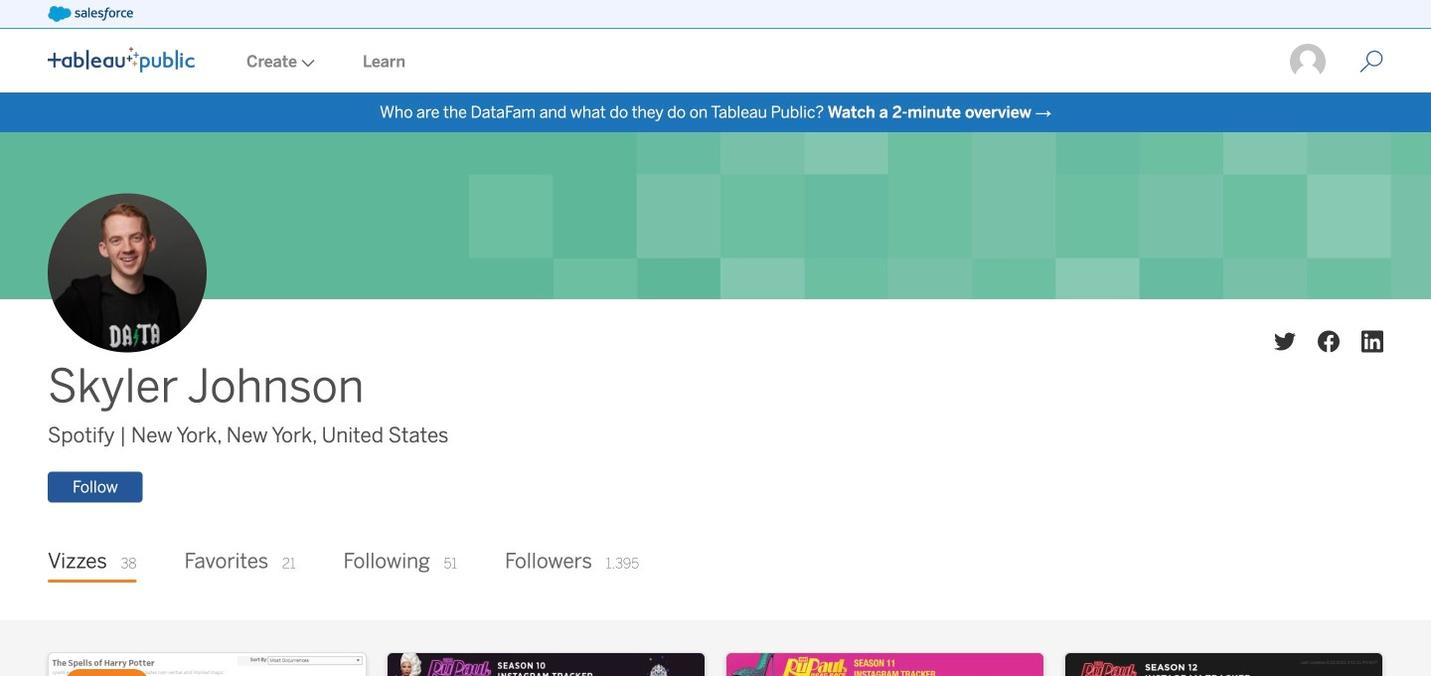 Task type: describe. For each thing, give the bounding box(es) containing it.
go to search image
[[1336, 50, 1408, 74]]

twitter.com image
[[1275, 330, 1296, 352]]

tara.schultz image
[[1288, 42, 1328, 82]]

facebook.com image
[[1318, 330, 1340, 352]]



Task type: locate. For each thing, give the bounding box(es) containing it.
linkedin.com image
[[1362, 330, 1384, 352]]

avatar image
[[48, 193, 207, 352]]

salesforce logo image
[[48, 6, 133, 22]]

logo image
[[48, 47, 195, 73]]

create image
[[297, 59, 315, 67]]



Task type: vqa. For each thing, say whether or not it's contained in the screenshot.
Show
no



